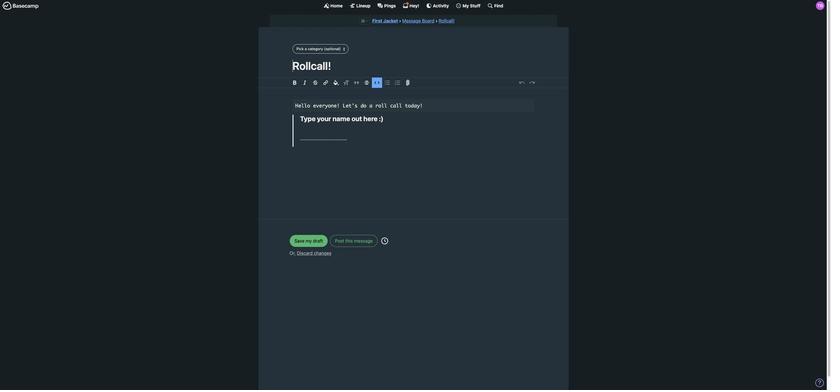 Task type: locate. For each thing, give the bounding box(es) containing it.
post
[[335, 238, 344, 244]]

here
[[364, 115, 378, 123]]

this
[[346, 238, 353, 244]]

1 › from the left
[[399, 18, 401, 23]]

hello
[[295, 103, 310, 109]]

rollcall!
[[439, 18, 455, 23]]

hey!
[[410, 3, 419, 8]]

2 › from the left
[[436, 18, 438, 23]]

message
[[354, 238, 373, 244]]

board
[[422, 18, 435, 23]]

›
[[399, 18, 401, 23], [436, 18, 438, 23]]

find button
[[488, 3, 503, 9]]

find
[[494, 3, 503, 8]]

my
[[463, 3, 469, 8]]

message
[[403, 18, 421, 23]]

0 horizontal spatial ›
[[399, 18, 401, 23]]

draft
[[313, 238, 323, 244]]

pings
[[384, 3, 396, 8]]

first jacket
[[372, 18, 398, 23]]

a right pick
[[305, 46, 307, 51]]

0 vertical spatial a
[[305, 46, 307, 51]]

1 horizontal spatial ›
[[436, 18, 438, 23]]

› right jacket
[[399, 18, 401, 23]]

0 horizontal spatial a
[[305, 46, 307, 51]]

changes
[[314, 251, 332, 256]]

home link
[[324, 3, 343, 9]]

first
[[372, 18, 382, 23]]

a right do
[[370, 103, 373, 109]]

a
[[305, 46, 307, 51], [370, 103, 373, 109]]

discard changes link
[[297, 251, 332, 256]]

main element
[[0, 0, 827, 11]]

name
[[333, 115, 350, 123]]

schedule this to post later image
[[381, 238, 388, 244]]

let's
[[343, 103, 358, 109]]

my stuff button
[[456, 3, 481, 9]]

today!
[[405, 103, 423, 109]]

› right board
[[436, 18, 438, 23]]

1 horizontal spatial a
[[370, 103, 373, 109]]

type your name out here :)
[[300, 115, 384, 123]]

pick a category (optional)
[[297, 46, 341, 51]]

home
[[331, 3, 343, 8]]

switch accounts image
[[2, 1, 39, 10]]

hey! button
[[403, 2, 419, 9]]

save my draft
[[295, 238, 323, 244]]

post this message
[[335, 238, 373, 244]]

lineup
[[357, 3, 371, 8]]

1 vertical spatial a
[[370, 103, 373, 109]]

(optional)
[[324, 46, 341, 51]]

Write away… text field
[[276, 88, 552, 213]]



Task type: vqa. For each thing, say whether or not it's contained in the screenshot.
the bottommost Commented
no



Task type: describe. For each thing, give the bounding box(es) containing it.
hello everyone! let's do a roll call today!
[[295, 103, 423, 109]]

or,
[[290, 251, 296, 256]]

do
[[361, 103, 367, 109]]

jacket
[[383, 18, 398, 23]]

:)
[[379, 115, 384, 123]]

lineup link
[[350, 3, 371, 9]]

pings button
[[378, 3, 396, 9]]

message board link
[[403, 18, 435, 23]]

pick a category (optional) button
[[293, 44, 349, 54]]

a inside write away… text box
[[370, 103, 373, 109]]

discard
[[297, 251, 313, 256]]

category
[[308, 46, 323, 51]]

activity
[[433, 3, 449, 8]]

my stuff
[[463, 3, 481, 8]]

everyone!
[[313, 103, 340, 109]]

post this message button
[[330, 235, 378, 247]]

save
[[295, 238, 305, 244]]

rollcall! link
[[439, 18, 455, 23]]

your
[[317, 115, 331, 123]]

pick
[[297, 46, 304, 51]]

Type a title… text field
[[293, 59, 535, 72]]

first jacket link
[[372, 18, 398, 23]]

tyler black image
[[816, 1, 825, 10]]

stuff
[[470, 3, 481, 8]]

my
[[306, 238, 312, 244]]

out
[[352, 115, 362, 123]]

roll
[[376, 103, 387, 109]]

activity link
[[426, 3, 449, 9]]

save my draft button
[[290, 235, 328, 247]]

or, discard changes
[[290, 251, 332, 256]]

call
[[390, 103, 402, 109]]

› message board › rollcall!
[[399, 18, 455, 23]]

type
[[300, 115, 316, 123]]

a inside pick a category (optional) "button"
[[305, 46, 307, 51]]



